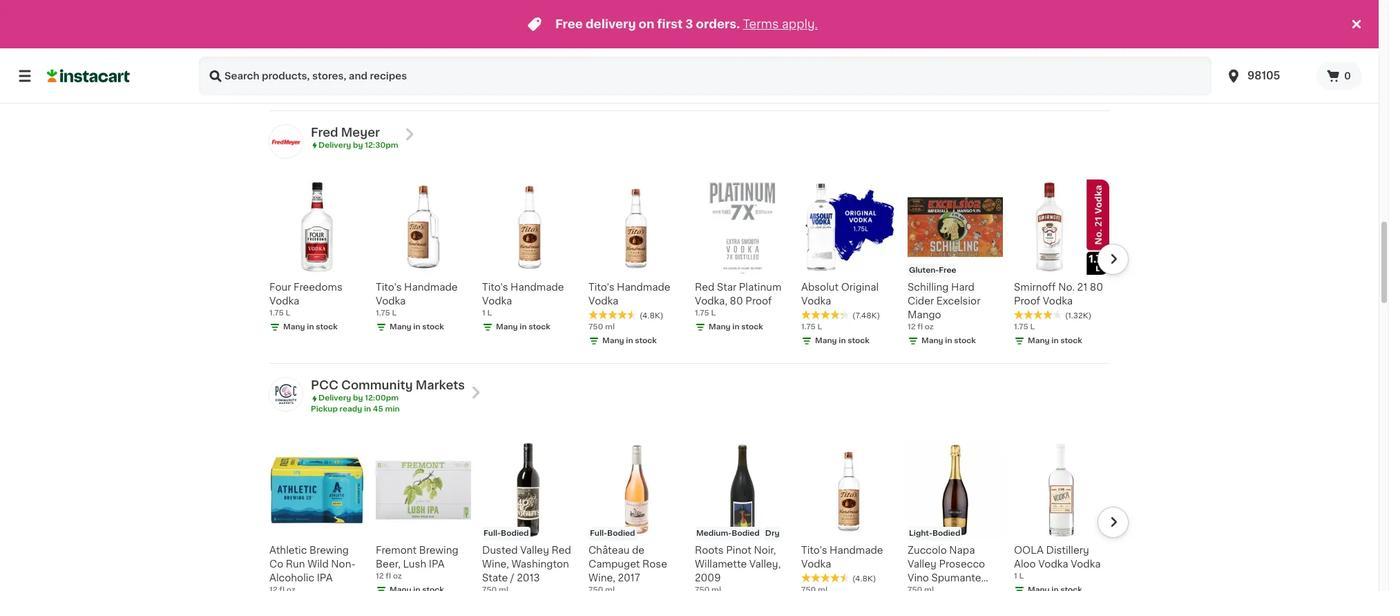 Task type: vqa. For each thing, say whether or not it's contained in the screenshot.
with related to 14
no



Task type: locate. For each thing, give the bounding box(es) containing it.
12
[[908, 324, 916, 331], [376, 573, 384, 581]]

wine inside metropolitan market white #31 wine
[[908, 57, 933, 67]]

many down sauvignon in the left of the page
[[390, 70, 412, 78]]

2 horizontal spatial wine,
[[695, 71, 722, 81]]

pcc community markets image
[[270, 378, 303, 411]]

1 vertical spatial white
[[802, 71, 830, 81]]

1 horizontal spatial medium-
[[803, 14, 839, 21]]

0 vertical spatial prosecco
[[529, 30, 575, 39]]

handmade
[[298, 30, 352, 39], [617, 30, 671, 39], [404, 283, 458, 292], [511, 283, 564, 292], [617, 283, 671, 292], [830, 546, 884, 556]]

schilling
[[908, 283, 949, 292]]

1 horizontal spatial tito's handmade vodka 1.75 l
[[589, 30, 671, 64]]

fl down beer,
[[386, 573, 391, 581]]

1 horizontal spatial tito's handmade vodka
[[802, 546, 884, 570]]

proof down platinum
[[746, 297, 772, 306]]

by
[[353, 142, 363, 149], [353, 395, 363, 402]]

1.75 l down absolut
[[802, 324, 823, 331]]

wine, down campuget
[[589, 574, 616, 583]]

2 delivery from the top
[[319, 395, 351, 402]]

1 horizontal spatial fl
[[918, 324, 923, 331]]

1 vertical spatial wine,
[[482, 560, 509, 570]]

wine down market
[[908, 57, 933, 67]]

campuget
[[589, 560, 640, 570]]

2009
[[695, 574, 721, 583]]

brewing inside fremont brewing beer, lush ipa 12 fl oz
[[419, 546, 459, 556]]

wine inside la marca prosecco sparkling wine 750 ml
[[530, 43, 554, 53]]

1 vertical spatial 80
[[730, 297, 744, 306]]

0 vertical spatial medium-
[[803, 14, 839, 21]]

brewing up wild
[[310, 546, 349, 556]]

la crema chardonnay sonoma coast white wine
[[802, 30, 873, 81]]

many in stock down 'oyster bay sauvignon blanc 750 ml'
[[390, 70, 444, 78]]

0 horizontal spatial free
[[556, 19, 583, 30]]

medium- up crema
[[803, 14, 839, 21]]

free left delivery at the top left of page
[[556, 19, 583, 30]]

prosecco inside zuccolo napa valley prosecco vino spumante extra dry sparkl
[[940, 560, 986, 570]]

0 horizontal spatial fl
[[386, 573, 391, 581]]

wine,
[[695, 71, 722, 81], [482, 560, 509, 570], [589, 574, 616, 583]]

0 horizontal spatial prosecco
[[529, 30, 575, 39]]

1 by from the top
[[353, 142, 363, 149]]

0 horizontal spatial la
[[482, 30, 494, 39]]

fl for fremont brewing beer, lush ipa
[[386, 573, 391, 581]]

0 horizontal spatial light-bodied
[[484, 14, 535, 21]]

many down tito's handmade vodka 1 l
[[496, 324, 518, 331]]

1 vertical spatial tito's handmade vodka 1.75 l
[[376, 283, 458, 317]]

valley up vino on the right
[[908, 560, 937, 570]]

la left crema
[[802, 30, 813, 39]]

2 vertical spatial wine
[[833, 71, 857, 81]]

red down board
[[755, 57, 774, 67]]

many in stock down four freedoms vodka 1.75 l in the left of the page
[[283, 324, 338, 331]]

1 horizontal spatial white
[[944, 43, 973, 53]]

brewing inside athletic brewing co run wild non- alcoholic ipa
[[310, 546, 349, 556]]

many down tito's handmade vodka 750 ml
[[283, 70, 305, 78]]

1 horizontal spatial brewing
[[419, 546, 459, 556]]

(1.32k)
[[1066, 313, 1092, 320]]

vino
[[908, 574, 930, 583]]

pickup
[[311, 406, 338, 413]]

extra
[[908, 588, 933, 592]]

delivery
[[319, 142, 351, 149], [319, 395, 351, 402]]

1 horizontal spatial prosecco
[[940, 560, 986, 570]]

wine, inside château de campuget rose wine, 2017
[[589, 574, 616, 583]]

many in stock down 750 ml
[[603, 337, 657, 345]]

1 horizontal spatial full-bodied
[[590, 530, 636, 538]]

1.75 inside red star platinum vodka, 80 proof 1.75 l
[[695, 310, 710, 317]]

many in stock down tito's handmade vodka 1 l
[[496, 324, 551, 331]]

1 vertical spatial oz
[[393, 573, 402, 581]]

1 vertical spatial light-
[[910, 530, 933, 538]]

l inside oola distillery aloo vodka vodka 1 l
[[1020, 573, 1024, 581]]

tito's handmade vodka 750 ml
[[270, 30, 352, 64]]

bodied
[[507, 14, 535, 21], [714, 14, 742, 21], [839, 14, 867, 21], [501, 530, 529, 538], [608, 530, 636, 538], [732, 530, 760, 538], [933, 530, 961, 538]]

schilling hard cider excelsior mango 12 fl oz
[[908, 283, 981, 331]]

750 inside campo viejo reserva 750 ml
[[1015, 57, 1029, 64]]

many in stock down schilling hard cider excelsior mango 12 fl oz
[[922, 337, 977, 345]]

red up washington
[[552, 546, 572, 556]]

tito's inside tito's handmade vodka 750 ml
[[270, 30, 296, 39]]

0 horizontal spatial ipa
[[317, 574, 333, 583]]

1 la from the left
[[482, 30, 494, 39]]

proof inside smirnoff no. 21 80 proof vodka
[[1015, 297, 1041, 306]]

wild
[[308, 560, 329, 570]]

0 vertical spatial delivery
[[319, 142, 351, 149]]

0 horizontal spatial full-
[[484, 530, 501, 538]]

aloo
[[1015, 560, 1037, 570]]

wine right sparkling on the top left of page
[[530, 43, 554, 53]]

0 vertical spatial light-
[[484, 14, 507, 21]]

1 horizontal spatial oz
[[925, 324, 934, 331]]

in
[[307, 70, 314, 78], [414, 70, 421, 78], [307, 324, 314, 331], [414, 324, 421, 331], [520, 324, 527, 331], [733, 324, 740, 331], [626, 337, 634, 345], [839, 337, 846, 345], [946, 337, 953, 345], [1052, 337, 1059, 345], [364, 406, 371, 413]]

fl for schilling hard cider excelsior mango
[[918, 324, 923, 331]]

750 inside la marca prosecco sparkling wine 750 ml
[[482, 57, 497, 64]]

1 horizontal spatial full-
[[590, 530, 608, 538]]

#31
[[975, 43, 992, 53]]

full-
[[697, 14, 714, 21], [484, 530, 501, 538], [590, 530, 608, 538]]

0 horizontal spatial brewing
[[310, 546, 349, 556]]

la
[[482, 30, 494, 39], [802, 30, 813, 39]]

0 vertical spatial 12
[[908, 324, 916, 331]]

free
[[556, 19, 583, 30], [940, 267, 957, 275]]

limited time offer region
[[0, 0, 1349, 48]]

1 vertical spatial valley
[[521, 546, 549, 556]]

bodied up pinot
[[732, 530, 760, 538]]

many down four freedoms vodka 1.75 l in the left of the page
[[283, 324, 305, 331]]

delivery up pickup
[[319, 395, 351, 402]]

2 horizontal spatial full-
[[697, 14, 714, 21]]

1.75 l for absolut original vodka
[[802, 324, 823, 331]]

98105
[[1248, 71, 1281, 81]]

stock
[[316, 70, 338, 78], [422, 70, 444, 78], [316, 324, 338, 331], [422, 324, 444, 331], [529, 324, 551, 331], [742, 324, 764, 331], [635, 337, 657, 345], [848, 337, 870, 345], [955, 337, 977, 345], [1061, 337, 1083, 345]]

1.75 inside four freedoms vodka 1.75 l
[[270, 310, 284, 317]]

None search field
[[199, 57, 1212, 95]]

white inside la crema chardonnay sonoma coast white wine
[[802, 71, 830, 81]]

1 horizontal spatial light-
[[910, 530, 933, 538]]

0 horizontal spatial (4.8k)
[[640, 313, 664, 320]]

0 vertical spatial (4.8k)
[[640, 313, 664, 320]]

many for oyster bay sauvignon blanc 750 ml
[[390, 70, 412, 78]]

2 vertical spatial red
[[552, 546, 572, 556]]

0 vertical spatial wine,
[[695, 71, 722, 81]]

proof inside red star platinum vodka, 80 proof 1.75 l
[[746, 297, 772, 306]]

many down mango
[[922, 337, 944, 345]]

pcc
[[311, 380, 339, 391]]

ipa inside fremont brewing beer, lush ipa 12 fl oz
[[429, 560, 445, 570]]

valley down track
[[695, 85, 724, 95]]

1 horizontal spatial red
[[695, 283, 715, 292]]

0 vertical spatial white
[[944, 43, 973, 53]]

item carousel region
[[250, 174, 1129, 358], [250, 438, 1129, 592]]

many in stock down tito's handmade vodka 750 ml
[[283, 70, 338, 78]]

full-bodied up château
[[590, 530, 636, 538]]

2 horizontal spatial valley
[[908, 560, 937, 570]]

2013
[[517, 574, 540, 583]]

zuccolo napa valley prosecco vino spumante extra dry sparkl
[[908, 546, 1001, 592]]

instacart logo image
[[47, 68, 130, 84]]

0 vertical spatial valley
[[695, 85, 724, 95]]

by up pickup ready in 45 min
[[353, 395, 363, 402]]

0 horizontal spatial valley
[[521, 546, 549, 556]]

la up sparkling on the top left of page
[[482, 30, 494, 39]]

valley inside dusted valley red wine, washington state / 2013
[[521, 546, 549, 556]]

1 inside oola distillery aloo vodka vodka 1 l
[[1015, 573, 1018, 581]]

2 la from the left
[[802, 30, 813, 39]]

valley
[[695, 85, 724, 95], [521, 546, 549, 556], [908, 560, 937, 570]]

1 vertical spatial delivery
[[319, 395, 351, 402]]

12 down beer,
[[376, 573, 384, 581]]

80 inside smirnoff no. 21 80 proof vodka
[[1091, 283, 1104, 292]]

full- up the dusted
[[484, 530, 501, 538]]

1 inside tito's handmade vodka 1 l
[[482, 310, 486, 317]]

1 item carousel region from the top
[[250, 174, 1129, 358]]

0 horizontal spatial 1.75 l
[[802, 324, 823, 331]]

smirnoff no. 21 80 proof vodka
[[1015, 283, 1104, 306]]

medium-bodied
[[803, 14, 867, 21]]

full- up château
[[590, 530, 608, 538]]

excelsior
[[937, 297, 981, 306]]

la inside la crema chardonnay sonoma coast white wine
[[802, 30, 813, 39]]

bodied up ryan
[[714, 14, 742, 21]]

markets
[[416, 380, 465, 391]]

distillery
[[1047, 546, 1090, 556]]

2 item carousel region from the top
[[250, 438, 1129, 592]]

0 horizontal spatial dry
[[766, 530, 780, 538]]

stock for schilling hard cider excelsior mango 12 fl oz
[[955, 337, 977, 345]]

l
[[605, 57, 610, 64], [286, 310, 291, 317], [392, 310, 397, 317], [488, 310, 492, 317], [712, 310, 716, 317], [818, 324, 823, 331], [1031, 324, 1036, 331], [1020, 573, 1024, 581]]

stock for tito's handmade vodka 1 l
[[529, 324, 551, 331]]

0 vertical spatial 1
[[482, 310, 486, 317]]

free up hard
[[940, 267, 957, 275]]

2 by from the top
[[353, 395, 363, 402]]

willamette
[[695, 560, 747, 570]]

0 horizontal spatial wine
[[530, 43, 554, 53]]

1 brewing from the left
[[310, 546, 349, 556]]

1 horizontal spatial free
[[940, 267, 957, 275]]

brewing for wild
[[310, 546, 349, 556]]

valley inside zuccolo napa valley prosecco vino spumante extra dry sparkl
[[908, 560, 937, 570]]

many in stock for schilling hard cider excelsior mango 12 fl oz
[[922, 337, 977, 345]]

0 vertical spatial tito's handmade vodka
[[589, 283, 671, 306]]

1 horizontal spatial wine
[[833, 71, 857, 81]]

many in stock for tito's handmade vodka 750 ml
[[283, 70, 338, 78]]

white down sonoma
[[802, 71, 830, 81]]

prosecco down "napa"
[[940, 560, 986, 570]]

alcoholic
[[270, 574, 315, 583]]

12 down mango
[[908, 324, 916, 331]]

0 horizontal spatial proof
[[746, 297, 772, 306]]

ml inside campo viejo reserva 750 ml
[[1031, 57, 1041, 64]]

tito's handmade vodka
[[589, 283, 671, 306], [802, 546, 884, 570]]

wine
[[530, 43, 554, 53], [908, 57, 933, 67], [833, 71, 857, 81]]

wine down coast
[[833, 71, 857, 81]]

2 horizontal spatial wine
[[908, 57, 933, 67]]

98105 button
[[1218, 57, 1317, 95]]

crema
[[816, 30, 848, 39]]

many down 'vodka,' at the right of the page
[[709, 324, 731, 331]]

full-bodied
[[697, 14, 742, 21], [484, 530, 529, 538], [590, 530, 636, 538]]

0 vertical spatial by
[[353, 142, 363, 149]]

white
[[944, 43, 973, 53], [802, 71, 830, 81]]

medium- up roots
[[697, 530, 732, 538]]

0 vertical spatial oz
[[925, 324, 934, 331]]

wine, down track
[[695, 71, 722, 81]]

mark ryan winery the vincent board track racer red wine, columbia valley
[[695, 30, 784, 95]]

dry up noir,
[[766, 530, 780, 538]]

1 horizontal spatial wine,
[[589, 574, 616, 583]]

bay
[[412, 30, 431, 39]]

0 button
[[1317, 62, 1363, 90]]

oz down mango
[[925, 324, 934, 331]]

fl inside schilling hard cider excelsior mango 12 fl oz
[[918, 324, 923, 331]]

1 horizontal spatial ipa
[[429, 560, 445, 570]]

1 horizontal spatial 12
[[908, 324, 916, 331]]

1 proof from the left
[[746, 297, 772, 306]]

0 vertical spatial tito's handmade vodka 1.75 l
[[589, 30, 671, 64]]

2 horizontal spatial red
[[755, 57, 774, 67]]

red up 'vodka,' at the right of the page
[[695, 283, 715, 292]]

full-bodied up mark
[[697, 14, 742, 21]]

750
[[270, 57, 284, 64], [376, 57, 391, 64], [482, 57, 497, 64], [1015, 57, 1029, 64], [589, 324, 604, 331]]

many in stock down red star platinum vodka, 80 proof 1.75 l
[[709, 324, 764, 331]]

many in stock down (1.32k)
[[1028, 337, 1083, 345]]

item carousel region containing athletic brewing co run wild non- alcoholic ipa
[[250, 438, 1129, 592]]

1 horizontal spatial (4.8k)
[[853, 576, 877, 583]]

many up "pcc community markets"
[[390, 324, 412, 331]]

0 horizontal spatial full-bodied
[[484, 530, 529, 538]]

1 vertical spatial ipa
[[317, 574, 333, 583]]

many in stock up markets
[[390, 324, 444, 331]]

light-bodied up marca
[[484, 14, 535, 21]]

lush
[[403, 560, 427, 570]]

0 vertical spatial wine
[[530, 43, 554, 53]]

oz inside schilling hard cider excelsior mango 12 fl oz
[[925, 324, 934, 331]]

many for tito's handmade vodka 1 l
[[496, 324, 518, 331]]

prosecco right marca
[[529, 30, 575, 39]]

dry inside zuccolo napa valley prosecco vino spumante extra dry sparkl
[[936, 588, 953, 592]]

0 vertical spatial fl
[[918, 324, 923, 331]]

12 inside fremont brewing beer, lush ipa 12 fl oz
[[376, 573, 384, 581]]

full- right 3
[[697, 14, 714, 21]]

1 vertical spatial 12
[[376, 573, 384, 581]]

delivery by 12:30pm
[[319, 142, 399, 149]]

many in stock for tito's handmade vodka 1.75 l
[[390, 324, 444, 331]]

bodied up the dusted
[[501, 530, 529, 538]]

fl inside fremont brewing beer, lush ipa 12 fl oz
[[386, 573, 391, 581]]

1 horizontal spatial dry
[[936, 588, 953, 592]]

many down smirnoff no. 21 80 proof vodka
[[1028, 337, 1050, 345]]

many for schilling hard cider excelsior mango 12 fl oz
[[922, 337, 944, 345]]

handmade inside tito's handmade vodka 1 l
[[511, 283, 564, 292]]

0 horizontal spatial medium-
[[697, 530, 732, 538]]

dry
[[766, 530, 780, 538], [936, 588, 953, 592]]

1 1.75 l from the left
[[802, 324, 823, 331]]

oz down beer,
[[393, 573, 402, 581]]

2 proof from the left
[[1015, 297, 1041, 306]]

full-bodied up the dusted
[[484, 530, 529, 538]]

1 vertical spatial prosecco
[[940, 560, 986, 570]]

0 horizontal spatial 12
[[376, 573, 384, 581]]

2 1.75 l from the left
[[1015, 324, 1036, 331]]

0 vertical spatial light-bodied
[[484, 14, 535, 21]]

brewing up lush
[[419, 546, 459, 556]]

l inside tito's handmade vodka 1 l
[[488, 310, 492, 317]]

80 down star
[[730, 297, 744, 306]]

0 vertical spatial ipa
[[429, 560, 445, 570]]

0 vertical spatial red
[[755, 57, 774, 67]]

1 horizontal spatial 1
[[1015, 573, 1018, 581]]

oz inside fremont brewing beer, lush ipa 12 fl oz
[[393, 573, 402, 581]]

mango
[[908, 310, 942, 320]]

1 vertical spatial by
[[353, 395, 363, 402]]

item carousel region containing four freedoms vodka
[[250, 174, 1129, 358]]

white down metropolitan
[[944, 43, 973, 53]]

winery
[[749, 30, 783, 39]]

2 vertical spatial wine,
[[589, 574, 616, 583]]

1 vertical spatial red
[[695, 283, 715, 292]]

medium- for medium-bodied dry
[[697, 530, 732, 538]]

red
[[755, 57, 774, 67], [695, 283, 715, 292], [552, 546, 572, 556]]

wine for marca
[[530, 43, 554, 53]]

1 horizontal spatial proof
[[1015, 297, 1041, 306]]

wine, up state
[[482, 560, 509, 570]]

run
[[286, 560, 305, 570]]

oyster
[[376, 30, 409, 39]]

1 horizontal spatial 80
[[1091, 283, 1104, 292]]

dry down the spumante
[[936, 588, 953, 592]]

1 delivery from the top
[[319, 142, 351, 149]]

1 vertical spatial fl
[[386, 573, 391, 581]]

1.75 l down smirnoff
[[1015, 324, 1036, 331]]

château
[[589, 546, 630, 556]]

item carousel region for pcc community markets
[[250, 438, 1129, 592]]

by down meyer at left top
[[353, 142, 363, 149]]

athletic
[[270, 546, 307, 556]]

meyer
[[341, 127, 380, 138]]

many down 750 ml
[[603, 337, 625, 345]]

platinum
[[739, 283, 782, 292]]

napa
[[950, 546, 976, 556]]

ipa down wild
[[317, 574, 333, 583]]

fl down mango
[[918, 324, 923, 331]]

blanc
[[429, 43, 456, 53]]

valley up washington
[[521, 546, 549, 556]]

1 vertical spatial medium-
[[697, 530, 732, 538]]

1.75
[[589, 57, 603, 64], [270, 310, 284, 317], [376, 310, 390, 317], [695, 310, 710, 317], [802, 324, 816, 331], [1015, 324, 1029, 331]]

hard
[[952, 283, 975, 292]]

2017
[[618, 574, 641, 583]]

ipa right lush
[[429, 560, 445, 570]]

12 inside schilling hard cider excelsior mango 12 fl oz
[[908, 324, 916, 331]]

light-bodied up zuccolo
[[910, 530, 961, 538]]

0 horizontal spatial 1
[[482, 310, 486, 317]]

0 horizontal spatial light-
[[484, 14, 507, 21]]

fl
[[918, 324, 923, 331], [386, 573, 391, 581]]

1 vertical spatial item carousel region
[[250, 438, 1129, 592]]

item carousel region for fred meyer
[[250, 174, 1129, 358]]

many down absolut original vodka on the right
[[816, 337, 838, 345]]

0 horizontal spatial oz
[[393, 573, 402, 581]]

proof down smirnoff
[[1015, 297, 1041, 306]]

2 brewing from the left
[[419, 546, 459, 556]]

delivery down fred
[[319, 142, 351, 149]]

80 right "21"
[[1091, 283, 1104, 292]]

80 inside red star platinum vodka, 80 proof 1.75 l
[[730, 297, 744, 306]]

1 vertical spatial 1
[[1015, 573, 1018, 581]]

0 vertical spatial item carousel region
[[250, 174, 1129, 358]]

2 vertical spatial valley
[[908, 560, 937, 570]]

0 vertical spatial free
[[556, 19, 583, 30]]

vodka,
[[695, 297, 728, 306]]

light- up marca
[[484, 14, 507, 21]]

medium-bodied dry
[[697, 530, 780, 538]]

1 vertical spatial light-bodied
[[910, 530, 961, 538]]

21
[[1078, 283, 1088, 292]]

la inside la marca prosecco sparkling wine 750 ml
[[482, 30, 494, 39]]

★★★★★
[[589, 310, 637, 320], [589, 310, 637, 320], [802, 310, 850, 320], [802, 310, 850, 320], [1015, 310, 1063, 320], [1015, 310, 1063, 320], [802, 574, 850, 583], [802, 574, 850, 583]]

light- up zuccolo
[[910, 530, 933, 538]]

0 vertical spatial dry
[[766, 530, 780, 538]]

0 vertical spatial 80
[[1091, 283, 1104, 292]]

80
[[1091, 283, 1104, 292], [730, 297, 744, 306]]

1 horizontal spatial la
[[802, 30, 813, 39]]

0 horizontal spatial wine,
[[482, 560, 509, 570]]

1 vertical spatial dry
[[936, 588, 953, 592]]



Task type: describe. For each thing, give the bounding box(es) containing it.
orders.
[[696, 19, 741, 30]]

1 vertical spatial tito's handmade vodka
[[802, 546, 884, 570]]

red inside dusted valley red wine, washington state / 2013
[[552, 546, 572, 556]]

Search field
[[199, 57, 1212, 95]]

zuccolo
[[908, 546, 947, 556]]

fremont
[[376, 546, 417, 556]]

community
[[341, 380, 413, 391]]

track
[[695, 57, 721, 67]]

beer,
[[376, 560, 401, 570]]

valley inside mark ryan winery the vincent board track racer red wine, columbia valley
[[695, 85, 724, 95]]

dusted
[[482, 546, 518, 556]]

stock for red star platinum vodka, 80 proof 1.75 l
[[742, 324, 764, 331]]

stock for four freedoms vodka 1.75 l
[[316, 324, 338, 331]]

delivery
[[586, 19, 636, 30]]

1.75 l for smirnoff no. 21 80 proof vodka
[[1015, 324, 1036, 331]]

wine inside la crema chardonnay sonoma coast white wine
[[833, 71, 857, 81]]

many in stock for oyster bay sauvignon blanc 750 ml
[[390, 70, 444, 78]]

12:30pm
[[365, 142, 399, 149]]

cider
[[908, 297, 935, 306]]

state
[[482, 574, 508, 583]]

full- for dusted valley red wine, washington state / 2013
[[484, 530, 501, 538]]

brewing for ipa
[[419, 546, 459, 556]]

free inside limited time offer region
[[556, 19, 583, 30]]

/
[[511, 574, 515, 583]]

château de campuget rose wine, 2017
[[589, 546, 668, 583]]

ml inside tito's handmade vodka 750 ml
[[286, 57, 296, 64]]

apply.
[[782, 19, 818, 30]]

rose
[[643, 560, 668, 570]]

roots pinot noir, willamette valley, 2009
[[695, 546, 781, 583]]

spumante
[[932, 574, 982, 583]]

vodka inside tito's handmade vodka 1 l
[[482, 297, 512, 306]]

washington
[[512, 560, 569, 570]]

many for tito's handmade vodka 750 ml
[[283, 70, 305, 78]]

on
[[639, 19, 655, 30]]

vodka inside four freedoms vodka 1.75 l
[[270, 297, 300, 306]]

roots
[[695, 546, 724, 556]]

medium- for medium-bodied
[[803, 14, 839, 21]]

racer
[[724, 57, 752, 67]]

metropolitan
[[908, 30, 970, 39]]

0
[[1345, 71, 1352, 81]]

wine, inside dusted valley red wine, washington state / 2013
[[482, 560, 509, 570]]

(7.48k)
[[853, 313, 881, 320]]

750 ml
[[589, 324, 615, 331]]

delivery for delivery by 12:00pm
[[319, 395, 351, 402]]

many in stock for tito's handmade vodka 1 l
[[496, 324, 551, 331]]

sauvignon
[[376, 43, 427, 53]]

many for four freedoms vodka 1.75 l
[[283, 324, 305, 331]]

l inside four freedoms vodka 1.75 l
[[286, 310, 291, 317]]

oyster bay sauvignon blanc 750 ml
[[376, 30, 456, 64]]

stock for oyster bay sauvignon blanc 750 ml
[[422, 70, 444, 78]]

bodied up château
[[608, 530, 636, 538]]

absolut
[[802, 283, 839, 292]]

board
[[756, 43, 784, 53]]

by for 12:30pm
[[353, 142, 363, 149]]

valley,
[[750, 560, 781, 570]]

1 vertical spatial (4.8k)
[[853, 576, 877, 583]]

la for la marca prosecco sparkling wine 750 ml
[[482, 30, 494, 39]]

la for la crema chardonnay sonoma coast white wine
[[802, 30, 813, 39]]

coast
[[844, 57, 873, 67]]

sonoma
[[802, 57, 842, 67]]

noir,
[[754, 546, 777, 556]]

pinot
[[727, 546, 752, 556]]

min
[[385, 406, 400, 413]]

delivery for delivery by 12:30pm
[[319, 142, 351, 149]]

ryan
[[722, 30, 747, 39]]

bodied up crema
[[839, 14, 867, 21]]

by for 12:00pm
[[353, 395, 363, 402]]

sparkling
[[482, 43, 527, 53]]

gluten-
[[910, 267, 940, 275]]

fred meyer image
[[270, 125, 303, 158]]

bodied up marca
[[507, 14, 535, 21]]

many for red star platinum vodka, 80 proof 1.75 l
[[709, 324, 731, 331]]

vodka inside smirnoff no. 21 80 proof vodka
[[1043, 297, 1073, 306]]

12 for schilling hard cider excelsior mango
[[908, 324, 916, 331]]

red star platinum vodka, 80 proof 1.75 l
[[695, 283, 782, 317]]

de
[[632, 546, 645, 556]]

45
[[373, 406, 383, 413]]

reserva
[[1015, 43, 1054, 53]]

ready
[[340, 406, 362, 413]]

750 inside tito's handmade vodka 750 ml
[[270, 57, 284, 64]]

ml inside la marca prosecco sparkling wine 750 ml
[[499, 57, 509, 64]]

campo viejo reserva 750 ml
[[1015, 30, 1076, 64]]

vodka inside tito's handmade vodka 750 ml
[[270, 43, 300, 53]]

many in stock for red star platinum vodka, 80 proof 1.75 l
[[709, 324, 764, 331]]

1 horizontal spatial light-bodied
[[910, 530, 961, 538]]

stock for tito's handmade vodka 750 ml
[[316, 70, 338, 78]]

pickup ready in 45 min
[[311, 406, 400, 413]]

fred meyer
[[311, 127, 380, 138]]

750 inside 'oyster bay sauvignon blanc 750 ml'
[[376, 57, 391, 64]]

many in stock for four freedoms vodka 1.75 l
[[283, 324, 338, 331]]

mark
[[695, 30, 719, 39]]

many in stock down (7.48k)
[[816, 337, 870, 345]]

stock for tito's handmade vodka 1.75 l
[[422, 324, 444, 331]]

smirnoff
[[1015, 283, 1057, 292]]

oz for beer,
[[393, 573, 402, 581]]

2 horizontal spatial full-bodied
[[697, 14, 742, 21]]

oola distillery aloo vodka vodka 1 l
[[1015, 546, 1101, 581]]

fred
[[311, 127, 338, 138]]

0 horizontal spatial tito's handmade vodka
[[589, 283, 671, 306]]

dusted valley red wine, washington state / 2013
[[482, 546, 572, 583]]

athletic brewing co run wild non- alcoholic ipa link
[[270, 443, 365, 592]]

many for tito's handmade vodka 1.75 l
[[390, 324, 412, 331]]

white inside metropolitan market white #31 wine
[[944, 43, 973, 53]]

tito's handmade vodka 1 l
[[482, 283, 564, 317]]

bodied up "napa"
[[933, 530, 961, 538]]

fremont brewing beer, lush ipa 12 fl oz
[[376, 546, 459, 581]]

ml inside 'oyster bay sauvignon blanc 750 ml'
[[393, 57, 402, 64]]

red inside red star platinum vodka, 80 proof 1.75 l
[[695, 283, 715, 292]]

the
[[695, 43, 713, 53]]

full- for château de campuget rose wine, 2017
[[590, 530, 608, 538]]

four freedoms vodka 1.75 l
[[270, 283, 343, 317]]

red inside mark ryan winery the vincent board track racer red wine, columbia valley
[[755, 57, 774, 67]]

12:00pm
[[365, 395, 399, 402]]

columbia
[[725, 71, 771, 81]]

3
[[686, 19, 694, 30]]

full-bodied for dusted valley red wine, washington state / 2013
[[484, 530, 529, 538]]

gluten-free
[[910, 267, 957, 275]]

no.
[[1059, 283, 1076, 292]]

oz for cider
[[925, 324, 934, 331]]

wine, inside mark ryan winery the vincent board track racer red wine, columbia valley
[[695, 71, 722, 81]]

original
[[842, 283, 879, 292]]

wine for market
[[908, 57, 933, 67]]

ipa inside athletic brewing co run wild non- alcoholic ipa
[[317, 574, 333, 583]]

four
[[270, 283, 291, 292]]

oola
[[1015, 546, 1044, 556]]

handmade inside tito's handmade vodka 750 ml
[[298, 30, 352, 39]]

absolut original vodka
[[802, 283, 879, 306]]

full-bodied for château de campuget rose wine, 2017
[[590, 530, 636, 538]]

1 vertical spatial free
[[940, 267, 957, 275]]

athletic brewing co run wild non- alcoholic ipa
[[270, 546, 356, 583]]

marca
[[496, 30, 527, 39]]

vincent
[[716, 43, 753, 53]]

first
[[658, 19, 683, 30]]

freedoms
[[294, 283, 343, 292]]

prosecco inside la marca prosecco sparkling wine 750 ml
[[529, 30, 575, 39]]

12 for fremont brewing beer, lush ipa
[[376, 573, 384, 581]]

vodka inside absolut original vodka
[[802, 297, 832, 306]]

tito's inside tito's handmade vodka 1 l
[[482, 283, 508, 292]]

l inside red star platinum vodka, 80 proof 1.75 l
[[712, 310, 716, 317]]



